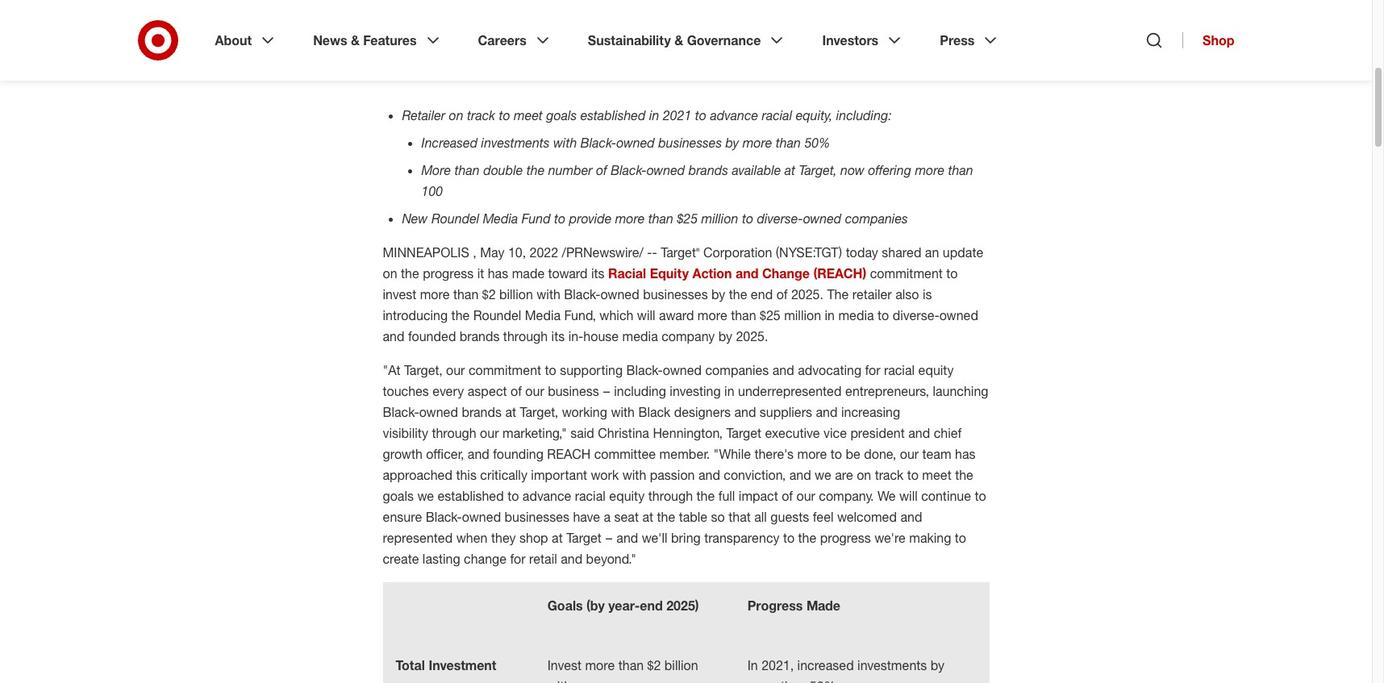 Task type: describe. For each thing, give the bounding box(es) containing it.
making
[[910, 530, 952, 546]]

at inside "at target, our commitment to supporting black-owned companies and advocating for racial equity touches every aspect of our business – including investing in underrepresented entrepreneurs, launching black-owned brands at target, working with black designers and suppliers and increasing visibility through our marketing," said
[[505, 404, 516, 420]]

"while
[[714, 446, 751, 462]]

about
[[215, 32, 252, 48]]

careers
[[478, 32, 527, 48]]

including
[[614, 383, 666, 399]]

1 horizontal spatial goals
[[547, 107, 577, 123]]

2021
[[663, 107, 692, 123]]

increased
[[798, 658, 854, 674]]

have
[[573, 509, 600, 525]]

press link
[[929, 19, 1012, 61]]

0 horizontal spatial media
[[483, 211, 518, 227]]

member.
[[660, 446, 710, 462]]

the down guests
[[798, 530, 817, 546]]

feel welcomed
[[813, 509, 897, 525]]

racial for equity,
[[762, 107, 793, 123]]

at right "shop"
[[552, 530, 563, 546]]

goals (by year-end 2025)
[[548, 598, 699, 614]]

and right retail
[[561, 551, 583, 567]]

the up continue
[[955, 467, 974, 483]]

create
[[383, 551, 419, 567]]

our up every
[[446, 362, 465, 378]]

more up the available
[[743, 135, 773, 151]]

equity
[[650, 265, 689, 282]]

0 horizontal spatial billion
[[499, 286, 533, 303]]

bring
[[671, 530, 701, 546]]

done,
[[864, 446, 897, 462]]

year-
[[609, 598, 640, 614]]

said
[[571, 425, 595, 441]]

about link
[[204, 19, 289, 61]]

when
[[456, 530, 488, 546]]

investment
[[429, 658, 497, 674]]

owned up (nyse:tgt)
[[803, 211, 842, 227]]

$2 billion
[[482, 286, 533, 303]]

retailer
[[402, 107, 446, 123]]

black- inside 'more than double the number of black-owned brands available at target, now offering more than 100'
[[611, 162, 647, 178]]

1 vertical spatial target
[[567, 530, 602, 546]]

businesses inside with black-owned businesses by the end of 2025. the retailer also is introducing the roundel media fund, which will award more than
[[643, 286, 708, 303]]

0 horizontal spatial media
[[623, 328, 658, 345]]

vice
[[824, 425, 847, 441]]

1 horizontal spatial target,
[[520, 404, 559, 420]]

by inside with black-owned businesses by the end of 2025. the retailer also is introducing the roundel media fund, which will award more than
[[712, 286, 726, 303]]

our left business
[[526, 383, 544, 399]]

impact
[[739, 488, 778, 504]]

owned inside , target executive vice president and chief growth officer, and founding reach committee member. "while there's more to be done, our team has approached this critically important work with passion and conviction, and we are on track to meet the goals we established to advance racial equity through the full impact of our company. we will continue to ensure black-owned businesses have a seat at the table so that all guests feel welcomed and represented when they shop at target – and we'll bring transparency to the progress we're making to create lasting change for retail and beyond."
[[462, 509, 501, 525]]

progress inside , target executive vice president and chief growth officer, and founding reach committee member. "while there's more to be done, our team has approached this critically important work with passion and conviction, and we are on track to meet the goals we established to advance racial equity through the full impact of our company. we will continue to ensure black-owned businesses have a seat at the table so that all guests feel welcomed and represented when they shop at target – and we'll bring transparency to the progress we're making to create lasting change for retail and beyond."
[[820, 530, 871, 546]]

the inside 'more than double the number of black-owned brands available at target, now offering more than 100'
[[527, 162, 545, 178]]

2025. inside with black-owned businesses by the end of 2025. the retailer also is introducing the roundel media fund, which will award more than
[[792, 286, 824, 303]]

reach
[[547, 446, 591, 462]]

1 vertical spatial end
[[640, 598, 663, 614]]

advocating
[[798, 362, 862, 378]]

we'll
[[642, 530, 668, 546]]

& for news
[[351, 32, 360, 48]]

businesses inside , target executive vice president and chief growth officer, and founding reach committee member. "while there's more to be done, our team has approached this critically important work with passion and conviction, and we are on track to meet the goals we established to advance racial equity through the full impact of our company. we will continue to ensure black-owned businesses have a seat at the table so that all guests feel welcomed and represented when they shop at target – and we'll bring transparency to the progress we're making to create lasting change for retail and beyond."
[[505, 509, 570, 525]]

end inside with black-owned businesses by the end of 2025. the retailer also is introducing the roundel media fund, which will award more than
[[751, 286, 773, 303]]

designers
[[674, 404, 731, 420]]

2025. inside in media to diverse-owned and founded brands through its in-house media company by 2025.
[[736, 328, 769, 345]]

equity,
[[796, 107, 833, 123]]

more inside , target executive vice president and chief growth officer, and founding reach committee member. "while there's more to be done, our team has approached this critically important work with passion and conviction, and we are on track to meet the goals we established to advance racial equity through the full impact of our company. we will continue to ensure black-owned businesses have a seat at the table so that all guests feel welcomed and represented when they shop at target – and we'll bring transparency to the progress we're making to create lasting change for retail and beyond."
[[798, 446, 827, 462]]

made
[[512, 265, 545, 282]]

house
[[584, 328, 619, 345]]

toward
[[548, 265, 588, 282]]

0 vertical spatial roundel
[[432, 211, 480, 227]]

target®
[[661, 244, 700, 261]]

racial equity action and change (reach)
[[608, 265, 867, 282]]

100
[[422, 183, 443, 199]]

with inside , target executive vice president and chief growth officer, and founding reach committee member. "while there's more to be done, our team has approached this critically important work with passion and conviction, and we are on track to meet the goals we established to advance racial equity through the full impact of our company. we will continue to ensure black-owned businesses have a seat at the table so that all guests feel welcomed and represented when they shop at target – and we'll bring transparency to the progress we're making to create lasting change for retail and beyond."
[[623, 467, 647, 483]]

/prnewswire/ -- target® corporation (nyse:tgt) today shared an update on the progress it has made toward its
[[383, 244, 984, 282]]

and up full
[[699, 467, 720, 483]]

track inside , target executive vice president and chief growth officer, and founding reach committee member. "while there's more to be done, our team has approached this critically important work with passion and conviction, and we are on track to meet the goals we established to advance racial equity through the full impact of our company. we will continue to ensure black-owned businesses have a seat at the table so that all guests feel welcomed and represented when they shop at target – and we'll bring transparency to the progress we're making to create lasting change for retail and beyond."
[[875, 467, 904, 483]]

of inside , target executive vice president and chief growth officer, and founding reach committee member. "while there's more to be done, our team has approached this critically important work with passion and conviction, and we are on track to meet the goals we established to advance racial equity through the full impact of our company. we will continue to ensure black-owned businesses have a seat at the table so that all guests feel welcomed and represented when they shop at target – and we'll bring transparency to the progress we're making to create lasting change for retail and beyond."
[[782, 488, 793, 504]]

– inside "at target, our commitment to supporting black-owned companies and advocating for racial equity touches every aspect of our business – including investing in underrepresented entrepreneurs, launching black-owned brands at target, working with black designers and suppliers and increasing visibility through our marketing," said
[[603, 383, 611, 399]]

approached
[[383, 467, 453, 483]]

invest
[[548, 658, 582, 674]]

its inside in media to diverse-owned and founded brands through its in-house media company by 2025.
[[552, 328, 565, 345]]

transparency
[[705, 530, 780, 546]]

underrepresented
[[738, 383, 842, 399]]

at right seat at bottom left
[[643, 509, 654, 525]]

black- up number
[[581, 135, 617, 151]]

president
[[851, 425, 905, 441]]

table
[[679, 509, 708, 525]]

the up founded
[[452, 307, 470, 324]]

business
[[548, 383, 599, 399]]

made
[[807, 598, 841, 614]]

commitment to invest more than
[[383, 265, 958, 303]]

black- inside with black-owned businesses by the end of 2025. the retailer also is introducing the roundel media fund, which will award more than
[[564, 286, 601, 303]]

– inside , target executive vice president and chief growth officer, and founding reach committee member. "while there's more to be done, our team has approached this critically important work with passion and conviction, and we are on track to meet the goals we established to advance racial equity through the full impact of our company. we will continue to ensure black-owned businesses have a seat at the table so that all guests feel welcomed and represented when they shop at target – and we'll bring transparency to the progress we're making to create lasting change for retail and beyond."
[[605, 530, 613, 546]]

the down racial equity action and change (reach)
[[729, 286, 748, 303]]

a
[[604, 509, 611, 525]]

fund
[[522, 211, 551, 227]]

will inside with black-owned businesses by the end of 2025. the retailer also is introducing the roundel media fund, which will award more than
[[637, 307, 656, 324]]

available
[[732, 162, 781, 178]]

it
[[477, 265, 484, 282]]

marketing,"
[[503, 425, 567, 441]]

retailer
[[853, 286, 892, 303]]

billion inside invest more than $2 billion with
[[665, 658, 698, 674]]

equity inside , target executive vice president and chief growth officer, and founding reach committee member. "while there's more to be done, our team has approached this critically important work with passion and conviction, and we are on track to meet the goals we established to advance racial equity through the full impact of our company. we will continue to ensure black-owned businesses have a seat at the table so that all guests feel welcomed and represented when they shop at target – and we'll bring transparency to the progress we're making to create lasting change for retail and beyond."
[[609, 488, 645, 504]]

owned inside with black-owned businesses by the end of 2025. the retailer also is introducing the roundel media fund, which will award more than
[[601, 286, 640, 303]]

target, inside 'more than double the number of black-owned brands available at target, now offering more than 100'
[[799, 162, 837, 178]]

2021,
[[762, 658, 794, 674]]

sustainability & governance link
[[577, 19, 798, 61]]

media inside with black-owned businesses by the end of 2025. the retailer also is introducing the roundel media fund, which will award more than
[[525, 307, 561, 324]]

company.
[[819, 488, 874, 504]]

0 horizontal spatial in
[[649, 107, 660, 123]]

with inside with black-owned businesses by the end of 2025. the retailer also is introducing the roundel media fund, which will award more than
[[537, 286, 561, 303]]

and down there's
[[790, 467, 811, 483]]

in-
[[569, 328, 584, 345]]

racial for equity
[[884, 362, 915, 378]]

0 horizontal spatial track
[[467, 107, 495, 123]]

we
[[878, 488, 896, 504]]

0 horizontal spatial $2
[[482, 286, 496, 303]]

has inside , target executive vice president and chief growth officer, and founding reach committee member. "while there's more to be done, our team has approached this critically important work with passion and conviction, and we are on track to meet the goals we established to advance racial equity through the full impact of our company. we will continue to ensure black-owned businesses have a seat at the table so that all guests feel welcomed and represented when they shop at target – and we'll bring transparency to the progress we're making to create lasting change for retail and beyond."
[[955, 446, 976, 462]]

0 vertical spatial investments
[[481, 135, 550, 151]]

commitment inside "commitment to invest more than"
[[870, 265, 943, 282]]

its inside "/prnewswire/ -- target® corporation (nyse:tgt) today shared an update on the progress it has made toward its"
[[591, 265, 605, 282]]

0 vertical spatial $25
[[677, 211, 698, 227]]

every
[[433, 383, 464, 399]]

press
[[940, 32, 975, 48]]

owned down the retailer on track to meet goals established in 2021 to advance racial equity, including:
[[617, 135, 655, 151]]

update
[[943, 244, 984, 261]]

than inside "commitment to invest more than"
[[453, 286, 479, 303]]

more right provide on the top left
[[615, 211, 645, 227]]

represented
[[383, 530, 453, 546]]

0 vertical spatial 50%
[[805, 135, 830, 151]]

1 horizontal spatial media
[[839, 307, 874, 324]]

governance
[[687, 32, 761, 48]]

so
[[711, 509, 725, 525]]

$25 million
[[760, 307, 821, 324]]

progress inside "/prnewswire/ -- target® corporation (nyse:tgt) today shared an update on the progress it has made toward its"
[[423, 265, 474, 282]]

sustainability & governance
[[588, 32, 761, 48]]

(reach)
[[814, 265, 867, 282]]

with inside "at target, our commitment to supporting black-owned companies and advocating for racial equity touches every aspect of our business – including investing in underrepresented entrepreneurs, launching black-owned brands at target, working with black designers and suppliers and increasing visibility through our marketing," said
[[611, 404, 635, 420]]

touches
[[383, 383, 429, 399]]

the
[[827, 286, 849, 303]]

on inside , target executive vice president and chief growth officer, and founding reach committee member. "while there's more to be done, our team has approached this critically important work with passion and conviction, and we are on track to meet the goals we established to advance racial equity through the full impact of our company. we will continue to ensure black-owned businesses have a seat at the table so that all guests feel welcomed and represented when they shop at target – and we'll bring transparency to the progress we're making to create lasting change for retail and beyond."
[[857, 467, 872, 483]]

continue
[[922, 488, 972, 504]]

is
[[923, 286, 932, 303]]

than inside invest more than $2 billion with
[[619, 658, 644, 674]]

founded
[[408, 328, 456, 345]]

hennington
[[653, 425, 719, 441]]

may
[[480, 244, 505, 261]]

and up team on the right bottom of the page
[[909, 425, 931, 441]]

than inside in 2021, increased investments by more than 50%
[[781, 679, 806, 683]]

black- down touches
[[383, 404, 419, 420]]

and inside in media to diverse-owned and founded brands through its in-house media company by 2025.
[[383, 328, 405, 345]]

lasting
[[423, 551, 460, 567]]

through inside in media to diverse-owned and founded brands through its in-house media company by 2025.
[[503, 328, 548, 345]]

critically
[[480, 467, 528, 483]]

roundel inside with black-owned businesses by the end of 2025. the retailer also is introducing the roundel media fund, which will award more than
[[473, 307, 521, 324]]

beyond."
[[586, 551, 637, 567]]

with inside invest more than $2 billion with
[[548, 679, 572, 683]]

with up number
[[554, 135, 577, 151]]

than down equity,
[[776, 135, 801, 151]]

more inside with black-owned businesses by the end of 2025. the retailer also is introducing the roundel media fund, which will award more than
[[698, 307, 728, 324]]

0 horizontal spatial ,
[[473, 244, 477, 261]]

our left team on the right bottom of the page
[[900, 446, 919, 462]]

and left suppliers
[[735, 404, 756, 420]]

black
[[639, 404, 671, 420]]

committee
[[594, 446, 656, 462]]

in inside "at target, our commitment to supporting black-owned companies and advocating for racial equity touches every aspect of our business – including investing in underrepresented entrepreneurs, launching black-owned brands at target, working with black designers and suppliers and increasing visibility through our marketing," said
[[725, 383, 735, 399]]

introducing
[[383, 307, 448, 324]]

action
[[693, 265, 732, 282]]

more inside in 2021, increased investments by more than 50%
[[748, 679, 777, 683]]

0 vertical spatial million
[[702, 211, 739, 227]]

owned inside in media to diverse-owned and founded brands through its in-house media company by 2025.
[[940, 307, 979, 324]]

for inside "at target, our commitment to supporting black-owned companies and advocating for racial equity touches every aspect of our business – including investing in underrepresented entrepreneurs, launching black-owned brands at target, working with black designers and suppliers and increasing visibility through our marketing," said
[[865, 362, 881, 378]]

work
[[591, 467, 619, 483]]

1 vertical spatial $25
[[760, 307, 781, 324]]

news
[[313, 32, 347, 48]]

executive
[[765, 425, 820, 441]]

total investment
[[396, 658, 497, 674]]

0 vertical spatial meet
[[514, 107, 543, 123]]



Task type: vqa. For each thing, say whether or not it's contained in the screenshot.
the bottom $2
yes



Task type: locate. For each thing, give the bounding box(es) containing it.
at inside 'more than double the number of black-owned brands available at target, now offering more than 100'
[[785, 162, 796, 178]]

- up the equity at the top of page
[[647, 244, 652, 261]]

than right offering
[[949, 162, 974, 178]]

0 vertical spatial progress
[[423, 265, 474, 282]]

conviction,
[[724, 467, 786, 483]]

its left in-
[[552, 328, 565, 345]]

0 vertical spatial businesses
[[659, 135, 722, 151]]

investors link
[[811, 19, 916, 61]]

1 vertical spatial media
[[525, 307, 561, 324]]

0 vertical spatial $2
[[482, 286, 496, 303]]

invest more than $2 billion with
[[548, 658, 698, 683]]

equity
[[919, 362, 954, 378], [609, 488, 645, 504]]

1 horizontal spatial in
[[725, 383, 735, 399]]

than right more
[[455, 162, 480, 178]]

investments
[[481, 135, 550, 151], [858, 658, 927, 674]]

commitment up also
[[870, 265, 943, 282]]

commitment
[[870, 265, 943, 282], [469, 362, 542, 378]]

meet inside , target executive vice president and chief growth officer, and founding reach committee member. "while there's more to be done, our team has approached this critically important work with passion and conviction, and we are on track to meet the goals we established to advance racial equity through the full impact of our company. we will continue to ensure black-owned businesses have a seat at the table so that all guests feel welcomed and represented when they shop at target – and we'll bring transparency to the progress we're making to create lasting change for retail and beyond."
[[923, 467, 952, 483]]

roundel down 100
[[432, 211, 480, 227]]

by
[[726, 135, 739, 151], [712, 286, 726, 303], [719, 328, 733, 345], [931, 658, 945, 674]]

in inside in media to diverse-owned and founded brands through its in-house media company by 2025.
[[825, 307, 835, 324]]

2 vertical spatial on
[[857, 467, 872, 483]]

1 vertical spatial equity
[[609, 488, 645, 504]]

more than double the number of black-owned brands available at target, now offering more than 100
[[422, 162, 974, 199]]

0 vertical spatial advance
[[710, 107, 759, 123]]

in down the
[[825, 307, 835, 324]]

investments inside in 2021, increased investments by more than 50%
[[858, 658, 927, 674]]

1 vertical spatial target,
[[404, 362, 443, 378]]

founding
[[493, 446, 544, 462]]

by inside in 2021, increased investments by more than 50%
[[931, 658, 945, 674]]

investments up double
[[481, 135, 550, 151]]

brands inside "at target, our commitment to supporting black-owned companies and advocating for racial equity touches every aspect of our business – including investing in underrepresented entrepreneurs, launching black-owned brands at target, working with black designers and suppliers and increasing visibility through our marketing," said
[[462, 404, 502, 420]]

with down toward
[[537, 286, 561, 303]]

than down 2021,
[[781, 679, 806, 683]]

more
[[422, 162, 451, 178]]

0 horizontal spatial end
[[640, 598, 663, 614]]

entrepreneurs,
[[846, 383, 930, 399]]

new roundel media fund to provide more than $25 million to diverse-owned companies
[[402, 211, 908, 227]]

companies
[[845, 211, 908, 227], [706, 362, 769, 378]]

, inside , target executive vice president and chief growth officer, and founding reach committee member. "while there's more to be done, our team has approached this critically important work with passion and conviction, and we are on track to meet the goals we established to advance racial equity through the full impact of our company. we will continue to ensure black-owned businesses have a seat at the table so that all guests feel welcomed and represented when they shop at target – and we'll bring transparency to the progress we're making to create lasting change for retail and beyond."
[[719, 425, 723, 441]]

and down seat at bottom left
[[617, 530, 639, 546]]

of inside with black-owned businesses by the end of 2025. the retailer also is introducing the roundel media fund, which will award more than
[[777, 286, 788, 303]]

0 horizontal spatial will
[[637, 307, 656, 324]]

track up increased
[[467, 107, 495, 123]]

0 vertical spatial target
[[727, 425, 762, 441]]

1 vertical spatial its
[[552, 328, 565, 345]]

racial inside "at target, our commitment to supporting black-owned companies and advocating for racial equity touches every aspect of our business – including investing in underrepresented entrepreneurs, launching black-owned brands at target, working with black designers and suppliers and increasing visibility through our marketing," said
[[884, 362, 915, 378]]

1 vertical spatial businesses
[[643, 286, 708, 303]]

1 horizontal spatial billion
[[665, 658, 698, 674]]

more inside 'more than double the number of black-owned brands available at target, now offering more than 100'
[[915, 162, 945, 178]]

2 horizontal spatial racial
[[884, 362, 915, 378]]

we down approached
[[418, 488, 434, 504]]

aspect
[[468, 383, 507, 399]]

progress down feel welcomed
[[820, 530, 871, 546]]

has
[[488, 265, 509, 282], [955, 446, 976, 462]]

owned down increased investments with black-owned businesses by more than 50%
[[647, 162, 685, 178]]

0 vertical spatial target,
[[799, 162, 837, 178]]

the up invest
[[401, 265, 419, 282]]

0 vertical spatial we
[[815, 467, 832, 483]]

with
[[554, 135, 577, 151], [537, 286, 561, 303], [611, 404, 635, 420], [623, 467, 647, 483], [548, 679, 572, 683]]

1 horizontal spatial equity
[[919, 362, 954, 378]]

more up company
[[698, 307, 728, 324]]

equity inside "at target, our commitment to supporting black-owned companies and advocating for racial equity touches every aspect of our business – including investing in underrepresented entrepreneurs, launching black-owned brands at target, working with black designers and suppliers and increasing visibility through our marketing," said
[[919, 362, 954, 378]]

with up "christina"
[[611, 404, 635, 420]]

50% inside in 2021, increased investments by more than 50%
[[810, 679, 837, 683]]

owned up investing
[[663, 362, 702, 378]]

0 horizontal spatial for
[[510, 551, 526, 567]]

we left are
[[815, 467, 832, 483]]

our up guests
[[797, 488, 816, 504]]

owned down update
[[940, 307, 979, 324]]

0 vertical spatial in
[[649, 107, 660, 123]]

advance inside , target executive vice president and chief growth officer, and founding reach committee member. "while there's more to be done, our team has approached this critically important work with passion and conviction, and we are on track to meet the goals we established to advance racial equity through the full impact of our company. we will continue to ensure black-owned businesses have a seat at the table so that all guests feel welcomed and represented when they shop at target – and we'll bring transparency to the progress we're making to create lasting change for retail and beyond."
[[523, 488, 572, 504]]

in right investing
[[725, 383, 735, 399]]

1 horizontal spatial has
[[955, 446, 976, 462]]

for left retail
[[510, 551, 526, 567]]

with down 'committee'
[[623, 467, 647, 483]]

track
[[467, 107, 495, 123], [875, 467, 904, 483]]

established up increased investments with black-owned businesses by more than 50%
[[581, 107, 646, 123]]

number
[[549, 162, 593, 178]]

$2 down the goals (by year-end 2025)
[[648, 658, 661, 674]]

1 horizontal spatial through
[[649, 488, 693, 504]]

target, left now
[[799, 162, 837, 178]]

1 vertical spatial million
[[784, 307, 821, 324]]

1 vertical spatial on
[[383, 265, 397, 282]]

1 horizontal spatial will
[[900, 488, 918, 504]]

0 horizontal spatial companies
[[706, 362, 769, 378]]

and down corporation
[[736, 265, 759, 282]]

guests
[[771, 509, 810, 525]]

of inside "at target, our commitment to supporting black-owned companies and advocating for racial equity touches every aspect of our business – including investing in underrepresented entrepreneurs, launching black-owned brands at target, working with black designers and suppliers and increasing visibility through our marketing," said
[[511, 383, 522, 399]]

will inside , target executive vice president and chief growth officer, and founding reach committee member. "while there's more to be done, our team has approached this critically important work with passion and conviction, and we are on track to meet the goals we established to advance racial equity through the full impact of our company. we will continue to ensure black-owned businesses have a seat at the table so that all guests feel welcomed and represented when they shop at target – and we'll bring transparency to the progress we're making to create lasting change for retail and beyond."
[[900, 488, 918, 504]]

shop link
[[1183, 32, 1235, 48]]

more down in
[[748, 679, 777, 683]]

1 horizontal spatial progress
[[820, 530, 871, 546]]

meet down team on the right bottom of the page
[[923, 467, 952, 483]]

its down /prnewswire/ at the top of the page
[[591, 265, 605, 282]]

ensure
[[383, 509, 422, 525]]

has right it
[[488, 265, 509, 282]]

0 horizontal spatial target,
[[404, 362, 443, 378]]

0 horizontal spatial million
[[702, 211, 739, 227]]

of inside 'more than double the number of black-owned brands available at target, now offering more than 100'
[[596, 162, 607, 178]]

0 horizontal spatial $25
[[677, 211, 698, 227]]

brands inside 'more than double the number of black-owned brands available at target, now offering more than 100'
[[689, 162, 729, 178]]

1 horizontal spatial investments
[[858, 658, 927, 674]]

2 vertical spatial racial
[[575, 488, 606, 504]]

on inside "/prnewswire/ -- target® corporation (nyse:tgt) today shared an update on the progress it has made toward its"
[[383, 265, 397, 282]]

new
[[402, 211, 428, 227]]

more inside "commitment to invest more than"
[[420, 286, 450, 303]]

at
[[785, 162, 796, 178], [505, 404, 516, 420], [643, 509, 654, 525], [552, 530, 563, 546]]

passion
[[650, 467, 695, 483]]

the left full
[[697, 488, 715, 504]]

racial
[[608, 265, 647, 282]]

media
[[483, 211, 518, 227], [525, 307, 561, 324]]

$25 down change
[[760, 307, 781, 324]]

by inside in media to diverse-owned and founded brands through its in-house media company by 2025.
[[719, 328, 733, 345]]

2 - from the left
[[652, 244, 657, 261]]

0 horizontal spatial racial
[[575, 488, 606, 504]]

and down introducing
[[383, 328, 405, 345]]

1 horizontal spatial target
[[727, 425, 762, 441]]

1 vertical spatial $2
[[648, 658, 661, 674]]

owned
[[617, 135, 655, 151], [647, 162, 685, 178], [803, 211, 842, 227], [601, 286, 640, 303], [940, 307, 979, 324], [663, 362, 702, 378], [419, 404, 458, 420], [462, 509, 501, 525]]

black- inside , target executive vice president and chief growth officer, and founding reach committee member. "while there's more to be done, our team has approached this critically important work with passion and conviction, and we are on track to meet the goals we established to advance racial equity through the full impact of our company. we will continue to ensure black-owned businesses have a seat at the table so that all guests feel welcomed and represented when they shop at target – and we'll bring transparency to the progress we're making to create lasting change for retail and beyond."
[[426, 509, 462, 525]]

0 horizontal spatial goals
[[383, 488, 414, 504]]

more inside invest more than $2 billion with
[[585, 658, 615, 674]]

companies up investing
[[706, 362, 769, 378]]

0 vertical spatial goals
[[547, 107, 577, 123]]

fund,
[[564, 307, 596, 324]]

for
[[865, 362, 881, 378], [510, 551, 526, 567]]

established inside , target executive vice president and chief growth officer, and founding reach committee member. "while there's more to be done, our team has approached this critically important work with passion and conviction, and we are on track to meet the goals we established to advance racial equity through the full impact of our company. we will continue to ensure black-owned businesses have a seat at the table so that all guests feel welcomed and represented when they shop at target – and we'll bring transparency to the progress we're making to create lasting change for retail and beyond."
[[438, 488, 504, 504]]

2025. up "$25 million"
[[792, 286, 824, 303]]

and up this
[[468, 446, 490, 462]]

50% down equity,
[[805, 135, 830, 151]]

2 horizontal spatial on
[[857, 467, 872, 483]]

than inside with black-owned businesses by the end of 2025. the retailer also is introducing the roundel media fund, which will award more than
[[731, 307, 757, 324]]

0 vertical spatial on
[[449, 107, 464, 123]]

0 vertical spatial –
[[603, 383, 611, 399]]

0 vertical spatial 2025.
[[792, 286, 824, 303]]

owned inside 'more than double the number of black-owned brands available at target, now offering more than 100'
[[647, 162, 685, 178]]

through
[[503, 328, 548, 345], [649, 488, 693, 504]]

1 vertical spatial goals
[[383, 488, 414, 504]]

companies inside "at target, our commitment to supporting black-owned companies and advocating for racial equity touches every aspect of our business – including investing in underrepresented entrepreneurs, launching black-owned brands at target, working with black designers and suppliers and increasing visibility through our marketing," said
[[706, 362, 769, 378]]

$2 inside invest more than $2 billion with
[[648, 658, 661, 674]]

than down it
[[453, 286, 479, 303]]

they
[[491, 530, 516, 546]]

minneapolis
[[383, 244, 469, 261]]

will right which
[[637, 307, 656, 324]]

important
[[531, 467, 588, 483]]

businesses down 2021
[[659, 135, 722, 151]]

full
[[719, 488, 735, 504]]

1 - from the left
[[647, 244, 652, 261]]

0 vertical spatial companies
[[845, 211, 908, 227]]

0 horizontal spatial equity
[[609, 488, 645, 504]]

, up the "while
[[719, 425, 723, 441]]

1 horizontal spatial track
[[875, 467, 904, 483]]

1 horizontal spatial $2
[[648, 658, 661, 674]]

1 vertical spatial for
[[510, 551, 526, 567]]

goals inside , target executive vice president and chief growth officer, and founding reach committee member. "while there's more to be done, our team has approached this critically important work with passion and conviction, and we are on track to meet the goals we established to advance racial equity through the full impact of our company. we will continue to ensure black-owned businesses have a seat at the table so that all guests feel welcomed and represented when they shop at target – and we'll bring transparency to the progress we're making to create lasting change for retail and beyond."
[[383, 488, 414, 504]]

meet up double
[[514, 107, 543, 123]]

0 horizontal spatial established
[[438, 488, 504, 504]]

2 & from the left
[[675, 32, 684, 48]]

businesses up "shop"
[[505, 509, 570, 525]]

black- up fund,
[[564, 286, 601, 303]]

and up underrepresented
[[773, 362, 795, 378]]

1 vertical spatial racial
[[884, 362, 915, 378]]

black- down increased investments with black-owned businesses by more than 50%
[[611, 162, 647, 178]]

2025. down "$25 million"
[[736, 328, 769, 345]]

advance right 2021
[[710, 107, 759, 123]]

on up increased
[[449, 107, 464, 123]]

2 horizontal spatial target,
[[799, 162, 837, 178]]

company
[[662, 328, 715, 345]]

million
[[702, 211, 739, 227], [784, 307, 821, 324]]

of right aspect
[[511, 383, 522, 399]]

0 horizontal spatial we
[[418, 488, 434, 504]]

0 vertical spatial will
[[637, 307, 656, 324]]

0 vertical spatial established
[[581, 107, 646, 123]]

1 vertical spatial 50%
[[810, 679, 837, 683]]

(nyse:tgt)
[[776, 244, 843, 261]]

will right we at the bottom right of page
[[900, 488, 918, 504]]

for inside , target executive vice president and chief growth officer, and founding reach committee member. "while there's more to be done, our team has approached this critically important work with passion and conviction, and we are on track to meet the goals we established to advance racial equity through the full impact of our company. we will continue to ensure black-owned businesses have a seat at the table so that all guests feel welcomed and represented when they shop at target – and we'll bring transparency to the progress we're making to create lasting change for retail and beyond."
[[510, 551, 526, 567]]

1 vertical spatial brands
[[460, 328, 500, 345]]

through inside , target executive vice president and chief growth officer, and founding reach committee member. "while there's more to be done, our team has approached this critically important work with passion and conviction, and we are on track to meet the goals we established to advance racial equity through the full impact of our company. we will continue to ensure black-owned businesses have a seat at the table so that all guests feel welcomed and represented when they shop at target – and we'll bring transparency to the progress we're making to create lasting change for retail and beyond."
[[649, 488, 693, 504]]

0 horizontal spatial progress
[[423, 265, 474, 282]]

which
[[600, 307, 634, 324]]

of up guests
[[782, 488, 793, 504]]

0 horizontal spatial target
[[567, 530, 602, 546]]

diverse- inside in media to diverse-owned and founded brands through its in-house media company by 2025.
[[893, 307, 940, 324]]

0 vertical spatial billion
[[499, 286, 533, 303]]

0 vertical spatial for
[[865, 362, 881, 378]]

has inside "/prnewswire/ -- target® corporation (nyse:tgt) today shared an update on the progress it has made toward its"
[[488, 265, 509, 282]]

0 vertical spatial commitment
[[870, 265, 943, 282]]

0 vertical spatial its
[[591, 265, 605, 282]]

"at
[[383, 362, 401, 378]]

1 vertical spatial progress
[[820, 530, 871, 546]]

billion down 2025)
[[665, 658, 698, 674]]

1 vertical spatial will
[[900, 488, 918, 504]]

at right the available
[[785, 162, 796, 178]]

black- up represented
[[426, 509, 462, 525]]

0 vertical spatial ,
[[473, 244, 477, 261]]

to inside in media to diverse-owned and founded brands through its in-house media company by 2025.
[[878, 307, 889, 324]]

50%
[[805, 135, 830, 151], [810, 679, 837, 683]]

media down retailer at top
[[839, 307, 874, 324]]

million up corporation
[[702, 211, 739, 227]]

on right are
[[857, 467, 872, 483]]

0 vertical spatial diverse-
[[757, 211, 803, 227]]

that
[[729, 509, 751, 525]]

0 horizontal spatial on
[[383, 265, 397, 282]]

1 & from the left
[[351, 32, 360, 48]]

offering
[[868, 162, 912, 178]]

shop
[[520, 530, 548, 546]]

visibility through
[[383, 425, 477, 441]]

seat
[[615, 509, 639, 525]]

0 horizontal spatial meet
[[514, 107, 543, 123]]

suppliers
[[760, 404, 813, 420]]

investments right the increased at the bottom right of page
[[858, 658, 927, 674]]

0 horizontal spatial investments
[[481, 135, 550, 151]]

more right invest
[[585, 658, 615, 674]]

shop
[[1203, 32, 1235, 48]]

media left fund,
[[525, 307, 561, 324]]

brands left the available
[[689, 162, 729, 178]]

– down 'a'
[[605, 530, 613, 546]]

of right number
[[596, 162, 607, 178]]

2 vertical spatial businesses
[[505, 509, 570, 525]]

0 vertical spatial end
[[751, 286, 773, 303]]

2 horizontal spatial in
[[825, 307, 835, 324]]

1 vertical spatial track
[[875, 467, 904, 483]]

news & features
[[313, 32, 417, 48]]

be
[[846, 446, 861, 462]]

brands inside in media to diverse-owned and founded brands through its in-house media company by 2025.
[[460, 328, 500, 345]]

1 horizontal spatial for
[[865, 362, 881, 378]]

all
[[755, 509, 767, 525]]

through down $2 billion
[[503, 328, 548, 345]]

established
[[581, 107, 646, 123], [438, 488, 504, 504]]

1 vertical spatial 2025.
[[736, 328, 769, 345]]

invest
[[383, 286, 417, 303]]

2025)
[[667, 598, 699, 614]]

racial left equity,
[[762, 107, 793, 123]]

the up we'll
[[657, 509, 676, 525]]

media up may
[[483, 211, 518, 227]]

-
[[647, 244, 652, 261], [652, 244, 657, 261]]

end
[[751, 286, 773, 303], [640, 598, 663, 614]]

1 vertical spatial meet
[[923, 467, 952, 483]]

minneapolis , may 10, 2022
[[383, 244, 559, 261]]

we're
[[875, 530, 906, 546]]

target down have
[[567, 530, 602, 546]]

owned up visibility through
[[419, 404, 458, 420]]

and up making
[[901, 509, 923, 525]]

goals up number
[[547, 107, 577, 123]]

advance down important on the bottom left of the page
[[523, 488, 572, 504]]

meet
[[514, 107, 543, 123], [923, 467, 952, 483]]

than up target®
[[649, 211, 674, 227]]

change
[[464, 551, 507, 567]]

businesses
[[659, 135, 722, 151], [643, 286, 708, 303], [505, 509, 570, 525]]

our up founding
[[480, 425, 499, 441]]

businesses up award
[[643, 286, 708, 303]]

to inside "commitment to invest more than"
[[947, 265, 958, 282]]

today
[[846, 244, 879, 261]]

also
[[896, 286, 919, 303]]

diverse- down also
[[893, 307, 940, 324]]

brands right founded
[[460, 328, 500, 345]]

1 horizontal spatial commitment
[[870, 265, 943, 282]]

features
[[363, 32, 417, 48]]

2 vertical spatial target,
[[520, 404, 559, 420]]

established down this
[[438, 488, 504, 504]]

roundel down $2 billion
[[473, 307, 521, 324]]

1 horizontal spatial advance
[[710, 107, 759, 123]]

1 vertical spatial companies
[[706, 362, 769, 378]]

(by
[[587, 598, 605, 614]]

at down aspect
[[505, 404, 516, 420]]

1 horizontal spatial on
[[449, 107, 464, 123]]

commitment inside "at target, our commitment to supporting black-owned companies and advocating for racial equity touches every aspect of our business – including investing in underrepresented entrepreneurs, launching black-owned brands at target, working with black designers and suppliers and increasing visibility through our marketing," said
[[469, 362, 542, 378]]

commitment up aspect
[[469, 362, 542, 378]]

0 vertical spatial through
[[503, 328, 548, 345]]

racial inside , target executive vice president and chief growth officer, and founding reach committee member. "while there's more to be done, our team has approached this critically important work with passion and conviction, and we are on track to meet the goals we established to advance racial equity through the full impact of our company. we will continue to ensure black-owned businesses have a seat at the table so that all guests feel welcomed and represented when they shop at target – and we'll bring transparency to the progress we're making to create lasting change for retail and beyond."
[[575, 488, 606, 504]]

1 vertical spatial established
[[438, 488, 504, 504]]

1 horizontal spatial we
[[815, 467, 832, 483]]

sustainability
[[588, 32, 671, 48]]

1 vertical spatial advance
[[523, 488, 572, 504]]

& for sustainability
[[675, 32, 684, 48]]

and up vice
[[816, 404, 838, 420]]

in 2021, increased investments by more than 50%
[[748, 658, 945, 683]]

black- up including
[[627, 362, 663, 378]]

more right offering
[[915, 162, 945, 178]]

news & features link
[[302, 19, 454, 61]]

total
[[396, 658, 425, 674]]

0 horizontal spatial has
[[488, 265, 509, 282]]

1 vertical spatial in
[[825, 307, 835, 324]]

the inside "/prnewswire/ -- target® corporation (nyse:tgt) today shared an update on the progress it has made toward its"
[[401, 265, 419, 282]]

1 horizontal spatial diverse-
[[893, 307, 940, 324]]

growth
[[383, 446, 423, 462]]

1 horizontal spatial its
[[591, 265, 605, 282]]



